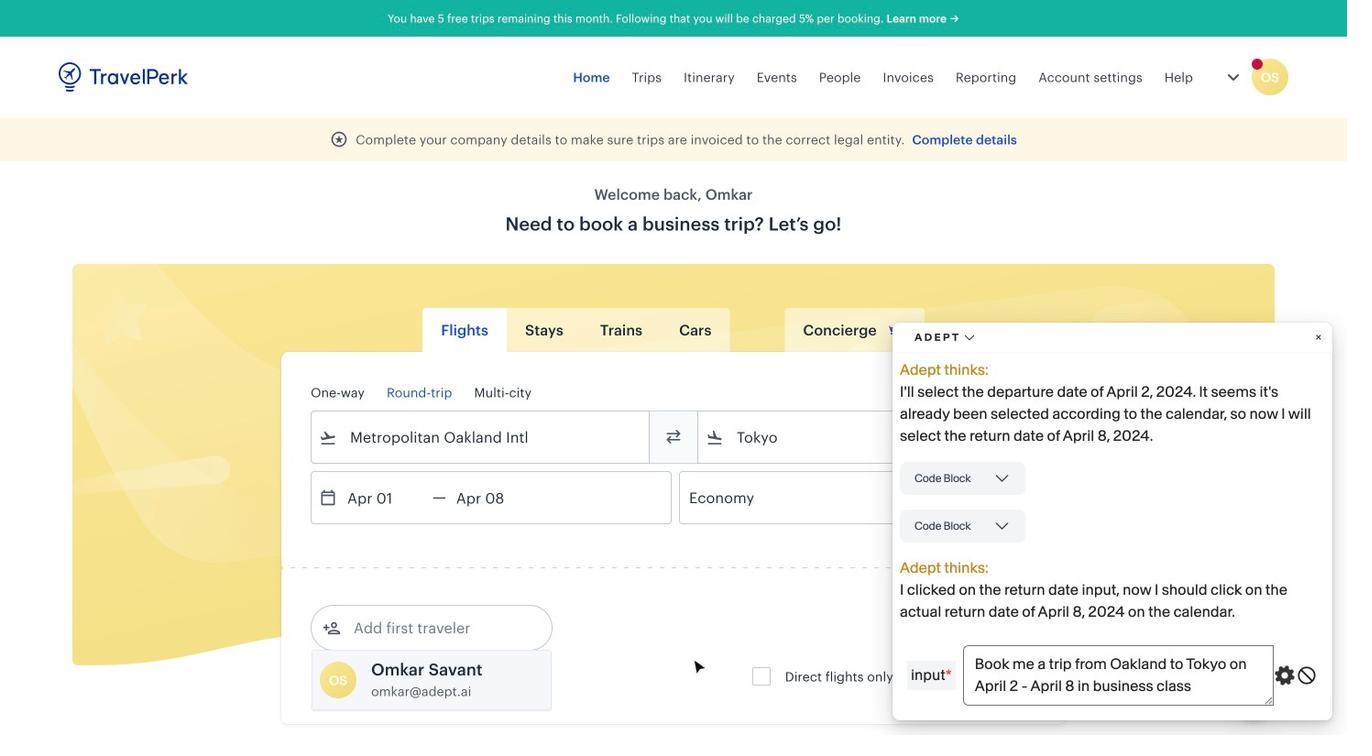 Task type: vqa. For each thing, say whether or not it's contained in the screenshot.
Add first traveler search field at the left bottom of the page
yes



Task type: locate. For each thing, give the bounding box(es) containing it.
To search field
[[724, 423, 1012, 452]]

From search field
[[337, 423, 625, 452]]

Return text field
[[446, 472, 542, 523]]



Task type: describe. For each thing, give the bounding box(es) containing it.
Add first traveler search field
[[341, 613, 532, 643]]

Depart text field
[[337, 472, 433, 523]]



